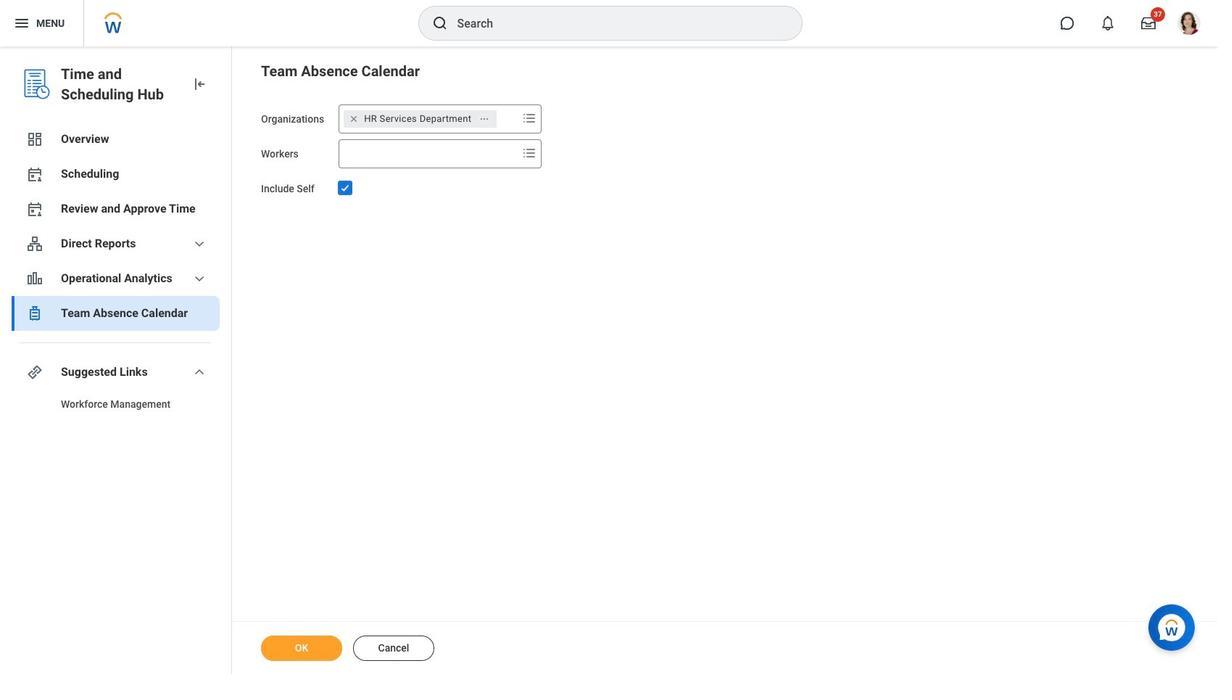 Task type: describe. For each thing, give the bounding box(es) containing it.
chevron down small image for link icon
[[191, 364, 208, 381]]

task timeoff image
[[26, 305, 44, 322]]

inbox large image
[[1142, 16, 1157, 30]]

navigation pane region
[[0, 46, 232, 674]]

chevron down small image
[[191, 235, 208, 253]]

calendar user solid image
[[26, 165, 44, 183]]

Search field
[[340, 141, 518, 167]]

calendar user solid image
[[26, 200, 44, 218]]

1 prompts image from the top
[[521, 110, 539, 127]]

chart image
[[26, 270, 44, 287]]

x small image
[[347, 112, 361, 126]]



Task type: vqa. For each thing, say whether or not it's contained in the screenshot.
comment
no



Task type: locate. For each thing, give the bounding box(es) containing it.
related actions image
[[480, 114, 490, 124]]

dashboard image
[[26, 131, 44, 148]]

hr services department element
[[364, 112, 472, 126]]

2 chevron down small image from the top
[[191, 364, 208, 381]]

notifications large image
[[1101, 16, 1116, 30]]

check small image
[[337, 179, 354, 197]]

justify image
[[13, 15, 30, 32]]

1 vertical spatial prompts image
[[521, 144, 539, 162]]

transformation import image
[[191, 75, 208, 93]]

view team image
[[26, 235, 44, 253]]

1 chevron down small image from the top
[[191, 270, 208, 287]]

Search Workday  search field
[[457, 7, 772, 39]]

hr services department, press delete to clear value. option
[[344, 110, 497, 128]]

0 vertical spatial prompts image
[[521, 110, 539, 127]]

search image
[[431, 15, 449, 32]]

1 vertical spatial chevron down small image
[[191, 364, 208, 381]]

0 vertical spatial chevron down small image
[[191, 270, 208, 287]]

2 prompts image from the top
[[521, 144, 539, 162]]

link image
[[26, 364, 44, 381]]

chevron down small image for chart icon
[[191, 270, 208, 287]]

chevron down small image
[[191, 270, 208, 287], [191, 364, 208, 381]]

time and scheduling hub element
[[61, 64, 179, 104]]

profile logan mcneil image
[[1178, 12, 1202, 38]]

prompts image
[[521, 110, 539, 127], [521, 144, 539, 162]]



